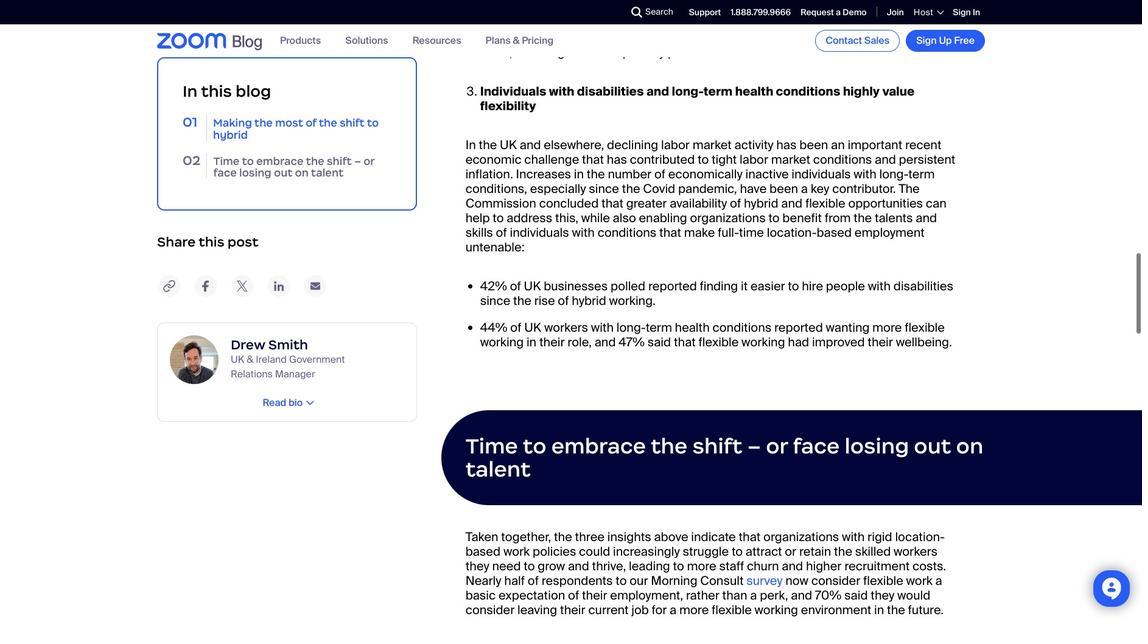 Task type: vqa. For each thing, say whether or not it's contained in the screenshot.
Why
no



Task type: describe. For each thing, give the bounding box(es) containing it.
taken together, the three insights above indicate that organizations with rigid location- based work policies could increasingly struggle to attract or retain the skilled workers they need to grow and thrive, leading to more staff churn and higher recruitment costs. nearly half of respondents to our morning consult
[[466, 529, 947, 589]]

ict,
[[534, 30, 554, 45]]

staff
[[720, 558, 745, 574]]

search image
[[632, 7, 643, 18]]

search
[[646, 6, 674, 17]]

the
[[899, 181, 920, 196]]

contributed
[[630, 151, 695, 167]]

basic
[[466, 588, 496, 603]]

1 horizontal spatial embrace
[[552, 433, 646, 460]]

polled
[[611, 278, 646, 294]]

smith
[[268, 337, 308, 354]]

join link
[[887, 7, 905, 18]]

need
[[493, 558, 521, 574]]

organizations inside in the uk and elsewhere, declining labor market activity has been an important recent economic challenge that has contributed to tight labor market conditions and persistent inflation. increases in the number of economically inactive individuals with long-term conditions, especially since the covid pandemic, have been a key contributor. the commission concluded that greater availability of hybrid and flexible opportunities can help to address this, while also enabling organizations to benefit from the talents and skills of individuals with conditions that make full-time location-based employment untenable:
[[691, 210, 766, 226]]

respondents
[[542, 573, 613, 589]]

in this blog
[[183, 82, 271, 101]]

to inside 42% of uk businesses polled reported finding it easier to hire people with disabilities since the rise of hybrid working.
[[789, 278, 800, 294]]

the inside 'there has been a significant increase in the share of uk women in specific sectors (banking, ict, and other professional services) working full-time between 2019 and 2023, which again was especially pronounced for women with children.'
[[704, 15, 723, 31]]

ireland
[[256, 354, 287, 366]]

term inside in the uk and elsewhere, declining labor market activity has been an important recent economic challenge that has contributed to tight labor market conditions and persistent inflation. increases in the number of economically inactive individuals with long-term conditions, especially since the covid pandemic, have been a key contributor. the commission concluded that greater availability of hybrid and flexible opportunities can help to address this, while also enabling organizations to benefit from the talents and skills of individuals with conditions that make full-time location-based employment untenable:
[[909, 166, 935, 182]]

share
[[157, 234, 196, 251]]

address
[[507, 210, 553, 226]]

children.
[[827, 44, 875, 60]]

0 vertical spatial time to embrace the shift – or face losing out on talent
[[213, 155, 375, 180]]

0 horizontal spatial labor
[[662, 137, 690, 153]]

uk inside 'there has been a significant increase in the share of uk women in specific sectors (banking, ict, and other professional services) working full-time between 2019 and 2023, which again was especially pronounced for women with children.'
[[774, 15, 791, 31]]

0 vertical spatial out
[[274, 167, 293, 180]]

our
[[630, 573, 649, 589]]

request a demo
[[801, 7, 867, 18]]

long- inside 44% of uk workers with long-term health conditions reported wanting more flexible working in their role, and 47% said that flexible working had improved their wellbeing.
[[617, 320, 646, 335]]

greater
[[627, 195, 667, 211]]

sign for sign in
[[954, 7, 971, 18]]

and inside the now consider flexible work a basic expectation of their employment, rather than a perk, and 70% said they would consider leaving their current job for a more flexible working environment in the future.
[[792, 588, 813, 603]]

of inside the now consider flexible work a basic expectation of their employment, rather than a perk, and 70% said they would consider leaving their current job for a more flexible working environment in the future.
[[568, 588, 579, 603]]

up
[[940, 34, 953, 47]]

most
[[275, 117, 303, 130]]

0 vertical spatial individuals
[[792, 166, 851, 182]]

1 vertical spatial losing
[[845, 433, 910, 460]]

they inside the now consider flexible work a basic expectation of their employment, rather than a perk, and 70% said they would consider leaving their current job for a more flexible working environment in the future.
[[871, 588, 895, 603]]

working inside the now consider flexible work a basic expectation of their employment, rather than a perk, and 70% said they would consider leaving their current job for a more flexible working environment in the future.
[[755, 602, 799, 618]]

environment
[[802, 602, 872, 618]]

and up contributor. at the right top of page
[[875, 151, 897, 167]]

other
[[581, 30, 611, 45]]

concluded
[[540, 195, 599, 211]]

their down thrive,
[[582, 588, 608, 603]]

their right 'improved'
[[868, 334, 894, 350]]

an
[[832, 137, 845, 153]]

individuals
[[480, 83, 547, 99]]

1.888.799.9666
[[731, 7, 791, 18]]

linkedin image
[[267, 274, 291, 299]]

attract
[[746, 544, 783, 560]]

increase
[[640, 15, 689, 31]]

and inside individuals with disabilities and long-term health conditions highly value flexibility
[[647, 83, 670, 99]]

had
[[788, 334, 810, 350]]

reported inside 44% of uk workers with long-term health conditions reported wanting more flexible working in their role, and 47% said that flexible working had improved their wellbeing.
[[775, 320, 824, 335]]

2 vertical spatial been
[[770, 181, 799, 196]]

that down number
[[602, 195, 624, 211]]

with inside 44% of uk workers with long-term health conditions reported wanting more flexible working in their role, and 47% said that flexible working had improved their wellbeing.
[[591, 320, 614, 335]]

that inside taken together, the three insights above indicate that organizations with rigid location- based work policies could increasingly struggle to attract or retain the skilled workers they need to grow and thrive, leading to more staff churn and higher recruitment costs. nearly half of respondents to our morning consult
[[739, 529, 761, 545]]

organizations inside taken together, the three insights above indicate that organizations with rigid location- based work policies could increasingly struggle to attract or retain the skilled workers they need to grow and thrive, leading to more staff churn and higher recruitment costs. nearly half of respondents to our morning consult
[[764, 529, 840, 545]]

this for in
[[201, 82, 232, 101]]

0 vertical spatial or
[[364, 155, 375, 168]]

1 vertical spatial individuals
[[510, 225, 569, 240]]

request
[[801, 7, 835, 18]]

1 horizontal spatial talent
[[466, 456, 531, 483]]

request a demo link
[[801, 7, 867, 18]]

free
[[955, 34, 975, 47]]

of inside 44% of uk workers with long-term health conditions reported wanting more flexible working in their role, and 47% said that flexible working had improved their wellbeing.
[[511, 320, 522, 335]]

44% of uk workers with long-term health conditions reported wanting more flexible working in their role, and 47% said that flexible working had improved their wellbeing.
[[480, 320, 953, 350]]

read
[[263, 397, 287, 410]]

hybrid inside in the uk and elsewhere, declining labor market activity has been an important recent economic challenge that has contributed to tight labor market conditions and persistent inflation. increases in the number of economically inactive individuals with long-term conditions, especially since the covid pandemic, have been a key contributor. the commission concluded that greater availability of hybrid and flexible opportunities can help to address this, while also enabling organizations to benefit from the talents and skills of individuals with conditions that make full-time location-based employment untenable:
[[744, 195, 779, 211]]

the inside 42% of uk businesses polled reported finding it easier to hire people with disabilities since the rise of hybrid working.
[[514, 293, 532, 309]]

drew smith uk & ireland government relations manager
[[231, 337, 345, 381]]

a inside 'there has been a significant increase in the share of uk women in specific sectors (banking, ict, and other professional services) working full-time between 2019 and 2023, which again was especially pronounced for women with children.'
[[570, 15, 577, 31]]

with inside 42% of uk businesses polled reported finding it easier to hire people with disabilities since the rise of hybrid working.
[[869, 278, 891, 294]]

inactive
[[746, 166, 789, 182]]

0 horizontal spatial talent
[[311, 167, 344, 180]]

more inside taken together, the three insights above indicate that organizations with rigid location- based work policies could increasingly struggle to attract or retain the skilled workers they need to grow and thrive, leading to more staff churn and higher recruitment costs. nearly half of respondents to our morning consult
[[687, 558, 717, 574]]

working left had
[[742, 334, 786, 350]]

highly
[[844, 83, 880, 99]]

professional
[[614, 30, 683, 45]]

in up pronounced
[[692, 15, 701, 31]]

job
[[632, 602, 649, 618]]

conditions inside 44% of uk workers with long-term health conditions reported wanting more flexible working in their role, and 47% said that flexible working had improved their wellbeing.
[[713, 320, 772, 335]]

of right the skills
[[496, 225, 507, 240]]

1 horizontal spatial –
[[748, 433, 761, 460]]

0 horizontal spatial market
[[693, 137, 732, 153]]

conditions down greater
[[598, 225, 657, 240]]

a inside in the uk and elsewhere, declining labor market activity has been an important recent economic challenge that has contributed to tight labor market conditions and persistent inflation. increases in the number of economically inactive individuals with long-term conditions, especially since the covid pandemic, have been a key contributor. the commission concluded that greater availability of hybrid and flexible opportunities can help to address this, while also enabling organizations to benefit from the talents and skills of individuals with conditions that make full-time location-based employment untenable:
[[802, 181, 808, 196]]

location- inside taken together, the three insights above indicate that organizations with rigid location- based work policies could increasingly struggle to attract or retain the skilled workers they need to grow and thrive, leading to more staff churn and higher recruitment costs. nearly half of respondents to our morning consult
[[896, 529, 946, 545]]

while
[[582, 210, 610, 226]]

post
[[228, 234, 259, 251]]

leaving
[[518, 602, 558, 618]]

sign in link
[[954, 7, 981, 18]]

02
[[183, 152, 201, 169]]

their down the respondents at the bottom
[[560, 602, 586, 618]]

location- inside in the uk and elsewhere, declining labor market activity has been an important recent economic challenge that has contributed to tight labor market conditions and persistent inflation. increases in the number of economically inactive individuals with long-term conditions, especially since the covid pandemic, have been a key contributor. the commission concluded that greater availability of hybrid and flexible opportunities can help to address this, while also enabling organizations to benefit from the talents and skills of individuals with conditions that make full-time location-based employment untenable:
[[767, 225, 817, 240]]

disabilities inside 42% of uk businesses polled reported finding it easier to hire people with disabilities since the rise of hybrid working.
[[894, 278, 954, 294]]

recent
[[906, 137, 942, 153]]

have
[[740, 181, 767, 196]]

working down 42%
[[480, 334, 524, 350]]

1 horizontal spatial &
[[513, 34, 520, 47]]

costs.
[[913, 558, 947, 574]]

current
[[589, 602, 629, 618]]

in inside 44% of uk workers with long-term health conditions reported wanting more flexible working in their role, and 47% said that flexible working had improved their wellbeing.
[[527, 334, 537, 350]]

resources
[[413, 34, 462, 47]]

70%
[[816, 588, 842, 603]]

higher
[[807, 558, 842, 574]]

0 vertical spatial losing
[[239, 167, 272, 180]]

in for in this blog
[[183, 82, 198, 101]]

of right availability
[[730, 195, 741, 211]]

0 horizontal spatial time
[[213, 155, 240, 168]]

persistent
[[900, 151, 956, 167]]

and inside 44% of uk workers with long-term health conditions reported wanting more flexible working in their role, and 47% said that flexible working had improved their wellbeing.
[[595, 334, 616, 350]]

solutions button
[[346, 34, 388, 47]]

2 vertical spatial shift
[[693, 433, 743, 460]]

with down important
[[854, 166, 877, 182]]

more inside 44% of uk workers with long-term health conditions reported wanting more flexible working in their role, and 47% said that flexible working had improved their wellbeing.
[[873, 320, 902, 335]]

specific
[[850, 15, 895, 31]]

1 vertical spatial time
[[466, 433, 518, 460]]

pandemic,
[[679, 181, 738, 196]]

a right would
[[936, 573, 943, 589]]

conditions,
[[466, 181, 528, 196]]

together,
[[502, 529, 551, 545]]

1 horizontal spatial on
[[957, 433, 984, 460]]

contact
[[826, 34, 863, 47]]

commission
[[466, 195, 537, 211]]

1 vertical spatial or
[[766, 433, 788, 460]]

and left key
[[782, 195, 803, 211]]

demo
[[843, 7, 867, 18]]

twitter image
[[230, 274, 255, 299]]

uk for 44%
[[525, 320, 542, 335]]

three
[[575, 529, 605, 545]]

especially inside in the uk and elsewhere, declining labor market activity has been an important recent economic challenge that has contributed to tight labor market conditions and persistent inflation. increases in the number of economically inactive individuals with long-term conditions, especially since the covid pandemic, have been a key contributor. the commission concluded that greater availability of hybrid and flexible opportunities can help to address this, while also enabling organizations to benefit from the talents and skills of individuals with conditions that make full-time location-based employment untenable:
[[530, 181, 586, 196]]

of right rise
[[558, 293, 569, 309]]

and right talents
[[916, 210, 938, 226]]

pronounced
[[668, 44, 737, 60]]

products
[[280, 34, 321, 47]]

perk,
[[760, 588, 789, 603]]

work inside taken together, the three insights above indicate that organizations with rigid location- based work policies could increasingly struggle to attract or retain the skilled workers they need to grow and thrive, leading to more staff churn and higher recruitment costs. nearly half of respondents to our morning consult
[[504, 544, 530, 560]]

long- inside in the uk and elsewhere, declining labor market activity has been an important recent economic challenge that has contributed to tight labor market conditions and persistent inflation. increases in the number of economically inactive individuals with long-term conditions, especially since the covid pandemic, have been a key contributor. the commission concluded that greater availability of hybrid and flexible opportunities can help to address this, while also enabling organizations to benefit from the talents and skills of individuals with conditions that make full-time location-based employment untenable:
[[880, 166, 909, 182]]

was
[[585, 44, 607, 60]]

host
[[914, 7, 934, 18]]

between
[[834, 30, 883, 45]]

for inside the now consider flexible work a basic expectation of their employment, rather than a perk, and 70% said they would consider leaving their current job for a more flexible working environment in the future.
[[652, 602, 667, 618]]

search image
[[632, 7, 643, 18]]

hire
[[802, 278, 824, 294]]

been inside 'there has been a significant increase in the share of uk women in specific sectors (banking, ict, and other professional services) working full-time between 2019 and 2023, which again was especially pronounced for women with children.'
[[539, 15, 567, 31]]

2 horizontal spatial been
[[800, 137, 829, 153]]

read bio button
[[259, 397, 315, 410]]

0 vertical spatial on
[[295, 167, 309, 180]]

2019
[[886, 30, 913, 45]]

nearly
[[466, 573, 502, 589]]

1 horizontal spatial market
[[772, 151, 811, 167]]

1.888.799.9666 link
[[731, 7, 791, 18]]

survey link
[[747, 573, 786, 589]]

0 vertical spatial –
[[355, 155, 361, 168]]

their left role,
[[540, 334, 565, 350]]

a right than
[[751, 588, 758, 603]]

economic
[[466, 151, 522, 167]]

uk for in
[[500, 137, 517, 153]]

0 vertical spatial in
[[973, 7, 981, 18]]

of right number
[[655, 166, 666, 182]]

01
[[183, 114, 197, 131]]

rise
[[535, 293, 555, 309]]

and right ict,
[[557, 30, 579, 45]]

42% of uk businesses polled reported finding it easier to hire people with disabilities since the rise of hybrid working.
[[480, 278, 954, 309]]

benefit
[[783, 210, 822, 226]]

future.
[[909, 602, 944, 618]]

0 vertical spatial face
[[213, 167, 237, 180]]

1 horizontal spatial out
[[915, 433, 952, 460]]

0 horizontal spatial embrace
[[256, 155, 304, 168]]

availability
[[670, 195, 728, 211]]



Task type: locate. For each thing, give the bounding box(es) containing it.
with inside taken together, the three insights above indicate that organizations with rigid location- based work policies could increasingly struggle to attract or retain the skilled workers they need to grow and thrive, leading to more staff churn and higher recruitment costs. nearly half of respondents to our morning consult
[[843, 529, 865, 545]]

opportunities
[[849, 195, 924, 211]]

employment,
[[611, 588, 684, 603]]

a left demo
[[836, 7, 841, 18]]

0 horizontal spatial face
[[213, 167, 237, 180]]

struggle
[[683, 544, 729, 560]]

health inside individuals with disabilities and long-term health conditions highly value flexibility
[[736, 83, 774, 99]]

location- left from
[[767, 225, 817, 240]]

help
[[466, 210, 490, 226]]

2 horizontal spatial long-
[[880, 166, 909, 182]]

conditions left highly at right top
[[776, 83, 841, 99]]

more
[[873, 320, 902, 335], [687, 558, 717, 574], [680, 602, 709, 618]]

1 horizontal spatial especially
[[609, 44, 665, 60]]

& up relations
[[247, 354, 254, 366]]

0 horizontal spatial long-
[[617, 320, 646, 335]]

full- inside 'there has been a significant increase in the share of uk women in specific sectors (banking, ict, and other professional services) working full-time between 2019 and 2023, which again was especially pronounced for women with children.'
[[785, 30, 806, 45]]

based inside in the uk and elsewhere, declining labor market activity has been an important recent economic challenge that has contributed to tight labor market conditions and persistent inflation. increases in the number of economically inactive individuals with long-term conditions, especially since the covid pandemic, have been a key contributor. the commission concluded that greater availability of hybrid and flexible opportunities can help to address this, while also enabling organizations to benefit from the talents and skills of individuals with conditions that make full-time location-based employment untenable:
[[817, 225, 852, 240]]

0 vertical spatial time
[[806, 30, 831, 45]]

1 vertical spatial disabilities
[[894, 278, 954, 294]]

and down professional
[[647, 83, 670, 99]]

policies
[[533, 544, 577, 560]]

working down survey link
[[755, 602, 799, 618]]

1 horizontal spatial location-
[[896, 529, 946, 545]]

disabilities
[[577, 83, 644, 99], [894, 278, 954, 294]]

blog
[[236, 82, 271, 101]]

in right the 44%
[[527, 334, 537, 350]]

1 horizontal spatial work
[[907, 573, 933, 589]]

in the uk and elsewhere, declining labor market activity has been an important recent economic challenge that has contributed to tight labor market conditions and persistent inflation. increases in the number of economically inactive individuals with long-term conditions, especially since the covid pandemic, have been a key contributor. the commission concluded that greater availability of hybrid and flexible opportunities can help to address this, while also enabling organizations to benefit from the talents and skills of individuals with conditions that make full-time location-based employment untenable:
[[466, 137, 956, 255]]

2 vertical spatial hybrid
[[572, 293, 607, 309]]

hybrid left polled on the right
[[572, 293, 607, 309]]

workers down rise
[[545, 320, 589, 335]]

in inside the now consider flexible work a basic expectation of their employment, rather than a perk, and 70% said they would consider leaving their current job for a more flexible working environment in the future.
[[875, 602, 885, 618]]

term inside 44% of uk workers with long-term health conditions reported wanting more flexible working in their role, and 47% said that flexible working had improved their wellbeing.
[[646, 320, 672, 335]]

elsewhere,
[[544, 137, 605, 153]]

individuals
[[792, 166, 851, 182], [510, 225, 569, 240]]

this inside social sharing element
[[199, 234, 225, 251]]

long- down working.
[[617, 320, 646, 335]]

facebook image
[[194, 274, 218, 299]]

time down have
[[740, 225, 765, 240]]

0 vertical spatial shift
[[340, 117, 365, 130]]

long- down pronounced
[[672, 83, 704, 99]]

this for share
[[199, 234, 225, 251]]

health inside 44% of uk workers with long-term health conditions reported wanting more flexible working in their role, and 47% said that flexible working had improved their wellbeing.
[[675, 320, 710, 335]]

in for in the uk and elsewhere, declining labor market activity has been an important recent economic challenge that has contributed to tight labor market conditions and persistent inflation. increases in the number of economically inactive individuals with long-term conditions, especially since the covid pandemic, have been a key contributor. the commission concluded that greater availability of hybrid and flexible opportunities can help to address this, while also enabling organizations to benefit from the talents and skills of individuals with conditions that make full-time location-based employment untenable:
[[466, 137, 476, 153]]

working.
[[610, 293, 656, 309]]

manager
[[275, 368, 315, 381]]

of right half
[[528, 573, 539, 589]]

disabilities up wellbeing.
[[894, 278, 954, 294]]

1 vertical spatial based
[[466, 544, 501, 560]]

more right the wanting
[[873, 320, 902, 335]]

that left make
[[660, 225, 682, 240]]

0 horizontal spatial they
[[466, 558, 490, 574]]

wellbeing.
[[897, 334, 953, 350]]

uk left request on the top right
[[774, 15, 791, 31]]

workers inside taken together, the three insights above indicate that organizations with rigid location- based work policies could increasingly struggle to attract or retain the skilled workers they need to grow and thrive, leading to more staff churn and higher recruitment costs. nearly half of respondents to our morning consult
[[894, 544, 938, 560]]

hybrid right 01
[[213, 129, 248, 142]]

flexible inside in the uk and elsewhere, declining labor market activity has been an important recent economic challenge that has contributed to tight labor market conditions and persistent inflation. increases in the number of economically inactive individuals with long-term conditions, especially since the covid pandemic, have been a key contributor. the commission concluded that greater availability of hybrid and flexible opportunities can help to address this, while also enabling organizations to benefit from the talents and skills of individuals with conditions that make full-time location-based employment untenable:
[[806, 195, 846, 211]]

than
[[723, 588, 748, 603]]

support
[[690, 7, 721, 18]]

0 horizontal spatial –
[[355, 155, 361, 168]]

1 horizontal spatial full-
[[785, 30, 806, 45]]

more down morning
[[680, 602, 709, 618]]

indicate
[[692, 529, 736, 545]]

1 vertical spatial sign
[[917, 34, 937, 47]]

2 vertical spatial in
[[466, 137, 476, 153]]

1 horizontal spatial individuals
[[792, 166, 851, 182]]

in
[[692, 15, 701, 31], [838, 15, 848, 31], [574, 166, 584, 182], [527, 334, 537, 350], [875, 602, 885, 618]]

above
[[655, 529, 689, 545]]

said inside the now consider flexible work a basic expectation of their employment, rather than a perk, and 70% said they would consider leaving their current job for a more flexible working environment in the future.
[[845, 588, 868, 603]]

& inside drew smith uk & ireland government relations manager
[[247, 354, 254, 366]]

value
[[883, 83, 915, 99]]

economically
[[669, 166, 743, 182]]

and left 70%
[[792, 588, 813, 603]]

with down again
[[549, 83, 575, 99]]

1 horizontal spatial sign
[[954, 7, 971, 18]]

for
[[740, 44, 755, 60], [652, 602, 667, 618]]

market up economically
[[693, 137, 732, 153]]

since up while
[[589, 181, 620, 196]]

zoom logo image
[[157, 33, 227, 49]]

of inside making the most of the shift to hybrid
[[306, 117, 317, 130]]

1 vertical spatial location-
[[896, 529, 946, 545]]

in down elsewhere,
[[574, 166, 584, 182]]

that inside 44% of uk workers with long-term health conditions reported wanting more flexible working in their role, and 47% said that flexible working had improved their wellbeing.
[[674, 334, 696, 350]]

0 horizontal spatial hybrid
[[213, 129, 248, 142]]

that left number
[[582, 151, 604, 167]]

term right "47%"
[[646, 320, 672, 335]]

0 horizontal spatial been
[[539, 15, 567, 31]]

0 horizontal spatial since
[[480, 293, 511, 309]]

1 vertical spatial for
[[652, 602, 667, 618]]

0 horizontal spatial full-
[[718, 225, 740, 240]]

0 horizontal spatial based
[[466, 544, 501, 560]]

1 horizontal spatial long-
[[672, 83, 704, 99]]

conditions inside individuals with disabilities and long-term health conditions highly value flexibility
[[776, 83, 841, 99]]

sign
[[954, 7, 971, 18], [917, 34, 937, 47]]

0 vertical spatial more
[[873, 320, 902, 335]]

key
[[811, 181, 830, 196]]

workers right rigid
[[894, 544, 938, 560]]

consider
[[812, 573, 861, 589], [466, 602, 515, 618]]

labor up have
[[740, 151, 769, 167]]

0 horizontal spatial term
[[646, 320, 672, 335]]

0 vertical spatial work
[[504, 544, 530, 560]]

0 vertical spatial been
[[539, 15, 567, 31]]

conditions up contributor. at the right top of page
[[814, 151, 873, 167]]

1 horizontal spatial they
[[871, 588, 895, 603]]

1 horizontal spatial losing
[[845, 433, 910, 460]]

uk for 42%
[[524, 278, 541, 294]]

long- inside individuals with disabilities and long-term health conditions highly value flexibility
[[672, 83, 704, 99]]

0 vertical spatial this
[[201, 82, 232, 101]]

1 horizontal spatial labor
[[740, 151, 769, 167]]

organizations up the higher
[[764, 529, 840, 545]]

0 vertical spatial sign
[[954, 7, 971, 18]]

1 vertical spatial more
[[687, 558, 717, 574]]

morning
[[651, 573, 698, 589]]

consider down nearly
[[466, 602, 515, 618]]

individuals with disabilities and long-term health conditions highly value flexibility
[[480, 83, 915, 114]]

1 vertical spatial women
[[757, 44, 798, 60]]

hybrid down inactive
[[744, 195, 779, 211]]

they inside taken together, the three insights above indicate that organizations with rigid location- based work policies could increasingly struggle to attract or retain the skilled workers they need to grow and thrive, leading to more staff churn and higher recruitment costs. nearly half of respondents to our morning consult
[[466, 558, 490, 574]]

and up increases
[[520, 137, 541, 153]]

0 vertical spatial workers
[[545, 320, 589, 335]]

1 vertical spatial term
[[909, 166, 935, 182]]

of inside taken together, the three insights above indicate that organizations with rigid location- based work policies could increasingly struggle to attract or retain the skilled workers they need to grow and thrive, leading to more staff churn and higher recruitment costs. nearly half of respondents to our morning consult
[[528, 573, 539, 589]]

0 horizontal spatial time to embrace the shift – or face losing out on talent
[[213, 155, 375, 180]]

to inside making the most of the shift to hybrid
[[367, 117, 379, 130]]

reported right polled on the right
[[649, 278, 697, 294]]

sign inside sign up free link
[[917, 34, 937, 47]]

long-
[[672, 83, 704, 99], [880, 166, 909, 182], [617, 320, 646, 335]]

1 horizontal spatial consider
[[812, 573, 861, 589]]

0 vertical spatial women
[[794, 15, 835, 31]]

read bio
[[263, 397, 303, 410]]

recruitment
[[845, 558, 910, 574]]

sign up free
[[954, 7, 971, 18]]

has up plans & pricing link
[[515, 15, 536, 31]]

2 horizontal spatial term
[[909, 166, 935, 182]]

and
[[557, 30, 579, 45], [916, 30, 937, 45], [647, 83, 670, 99], [520, 137, 541, 153], [875, 151, 897, 167], [782, 195, 803, 211], [916, 210, 938, 226], [595, 334, 616, 350], [568, 558, 590, 574], [782, 558, 804, 574], [792, 588, 813, 603]]

2 vertical spatial more
[[680, 602, 709, 618]]

losing
[[239, 167, 272, 180], [845, 433, 910, 460]]

0 vertical spatial for
[[740, 44, 755, 60]]

0 vertical spatial location-
[[767, 225, 817, 240]]

now
[[786, 573, 809, 589]]

sign left up
[[917, 34, 937, 47]]

more up the rather
[[687, 558, 717, 574]]

full- inside in the uk and elsewhere, declining labor market activity has been an important recent economic challenge that has contributed to tight labor market conditions and persistent inflation. increases in the number of economically inactive individuals with long-term conditions, especially since the covid pandemic, have been a key contributor. the commission concluded that greater availability of hybrid and flexible opportunities can help to address this, while also enabling organizations to benefit from the talents and skills of individuals with conditions that make full-time location-based employment untenable:
[[718, 225, 740, 240]]

or
[[364, 155, 375, 168], [766, 433, 788, 460], [785, 544, 797, 560]]

0 vertical spatial they
[[466, 558, 490, 574]]

said right 70%
[[845, 588, 868, 603]]

said inside 44% of uk workers with long-term health conditions reported wanting more flexible working in their role, and 47% said that flexible working had improved their wellbeing.
[[648, 334, 671, 350]]

42%
[[480, 278, 507, 294]]

time inside in the uk and elsewhere, declining labor market activity has been an important recent economic challenge that has contributed to tight labor market conditions and persistent inflation. increases in the number of economically inactive individuals with long-term conditions, especially since the covid pandemic, have been a key contributor. the commission concluded that greater availability of hybrid and flexible opportunities can help to address this, while also enabling organizations to benefit from the talents and skills of individuals with conditions that make full-time location-based employment untenable:
[[740, 225, 765, 240]]

2023,
[[480, 44, 513, 60]]

declining
[[607, 137, 659, 153]]

sales
[[865, 34, 890, 47]]

tight
[[712, 151, 737, 167]]

1 horizontal spatial reported
[[775, 320, 824, 335]]

relations
[[231, 368, 273, 381]]

workers inside 44% of uk workers with long-term health conditions reported wanting more flexible working in their role, and 47% said that flexible working had improved their wellbeing.
[[545, 320, 589, 335]]

location-
[[767, 225, 817, 240], [896, 529, 946, 545]]

working inside 'there has been a significant increase in the share of uk women in specific sectors (banking, ict, and other professional services) working full-time between 2019 and 2023, which again was especially pronounced for women with children.'
[[739, 30, 782, 45]]

uk up the inflation.
[[500, 137, 517, 153]]

this left post
[[199, 234, 225, 251]]

host button
[[914, 7, 944, 18]]

1 vertical spatial out
[[915, 433, 952, 460]]

said right "47%"
[[648, 334, 671, 350]]

1 vertical spatial time
[[740, 225, 765, 240]]

copy link image
[[157, 274, 182, 299]]

and left up
[[916, 30, 937, 45]]

with inside 'there has been a significant increase in the share of uk women in specific sectors (banking, ict, and other professional services) working full-time between 2019 and 2023, which again was especially pronounced for women with children.'
[[801, 44, 824, 60]]

in left would
[[875, 602, 885, 618]]

0 vertical spatial hybrid
[[213, 129, 248, 142]]

taken
[[466, 529, 499, 545]]

with down concluded
[[572, 225, 595, 240]]

uk down rise
[[525, 320, 542, 335]]

support link
[[690, 7, 721, 18]]

logo blog.svg image
[[233, 32, 262, 52]]

women down 1.888.799.9666 link
[[757, 44, 798, 60]]

hybrid inside making the most of the shift to hybrid
[[213, 129, 248, 142]]

0 horizontal spatial has
[[515, 15, 536, 31]]

reported inside 42% of uk businesses polled reported finding it easier to hire people with disabilities since the rise of hybrid working.
[[649, 278, 697, 294]]

1 vertical spatial especially
[[530, 181, 586, 196]]

0 vertical spatial consider
[[812, 573, 861, 589]]

in up contact
[[838, 15, 848, 31]]

location- up costs.
[[896, 529, 946, 545]]

a down morning
[[670, 602, 677, 618]]

in up the inflation.
[[466, 137, 476, 153]]

with inside individuals with disabilities and long-term health conditions highly value flexibility
[[549, 83, 575, 99]]

rigid
[[868, 529, 893, 545]]

time inside 'there has been a significant increase in the share of uk women in specific sectors (banking, ict, and other professional services) working full-time between 2019 and 2023, which again was especially pronounced for women with children.'
[[806, 30, 831, 45]]

47%
[[619, 334, 645, 350]]

in inside in the uk and elsewhere, declining labor market activity has been an important recent economic challenge that has contributed to tight labor market conditions and persistent inflation. increases in the number of economically inactive individuals with long-term conditions, especially since the covid pandemic, have been a key contributor. the commission concluded that greater availability of hybrid and flexible opportunities can help to address this, while also enabling organizations to benefit from the talents and skills of individuals with conditions that make full-time location-based employment untenable:
[[574, 166, 584, 182]]

thrive,
[[592, 558, 626, 574]]

in up free
[[973, 7, 981, 18]]

and right role,
[[595, 334, 616, 350]]

grow
[[538, 558, 565, 574]]

been up pricing
[[539, 15, 567, 31]]

has inside 'there has been a significant increase in the share of uk women in specific sectors (banking, ict, and other professional services) working full-time between 2019 and 2023, which again was especially pronounced for women with children.'
[[515, 15, 536, 31]]

to
[[367, 117, 379, 130], [698, 151, 709, 167], [242, 155, 254, 168], [493, 210, 504, 226], [769, 210, 780, 226], [789, 278, 800, 294], [523, 433, 547, 460], [732, 544, 743, 560], [524, 558, 535, 574], [673, 558, 685, 574], [616, 573, 627, 589]]

1 vertical spatial consider
[[466, 602, 515, 618]]

disabilities inside individuals with disabilities and long-term health conditions highly value flexibility
[[577, 83, 644, 99]]

significant
[[580, 15, 638, 31]]

since inside 42% of uk businesses polled reported finding it easier to hire people with disabilities since the rise of hybrid working.
[[480, 293, 511, 309]]

1 vertical spatial organizations
[[764, 529, 840, 545]]

women up contact
[[794, 15, 835, 31]]

uk for drew
[[231, 354, 245, 366]]

uk inside drew smith uk & ireland government relations manager
[[231, 354, 245, 366]]

products button
[[280, 34, 321, 47]]

1 horizontal spatial since
[[589, 181, 620, 196]]

of right 42%
[[510, 278, 521, 294]]

1 horizontal spatial time to embrace the shift – or face losing out on talent
[[466, 433, 984, 483]]

been left an
[[800, 137, 829, 153]]

for right job
[[652, 602, 667, 618]]

that up churn on the bottom of the page
[[739, 529, 761, 545]]

a
[[836, 7, 841, 18], [570, 15, 577, 31], [802, 181, 808, 196], [936, 573, 943, 589], [751, 588, 758, 603], [670, 602, 677, 618]]

–
[[355, 155, 361, 168], [748, 433, 761, 460]]

full- right make
[[718, 225, 740, 240]]

& right 'plans'
[[513, 34, 520, 47]]

work inside the now consider flexible work a basic expectation of their employment, rather than a perk, and 70% said they would consider leaving their current job for a more flexible working environment in the future.
[[907, 573, 933, 589]]

been right have
[[770, 181, 799, 196]]

they down recruitment
[[871, 588, 895, 603]]

1 horizontal spatial been
[[770, 181, 799, 196]]

1 vertical spatial –
[[748, 433, 761, 460]]

share
[[725, 15, 757, 31]]

1 vertical spatial talent
[[466, 456, 531, 483]]

half
[[505, 573, 525, 589]]

the
[[704, 15, 723, 31], [255, 117, 273, 130], [319, 117, 337, 130], [479, 137, 497, 153], [306, 155, 325, 168], [587, 166, 605, 182], [622, 181, 641, 196], [854, 210, 873, 226], [514, 293, 532, 309], [651, 433, 688, 460], [554, 529, 573, 545], [835, 544, 853, 560], [888, 602, 906, 618]]

0 vertical spatial based
[[817, 225, 852, 240]]

of inside 'there has been a significant increase in the share of uk women in specific sectors (banking, ict, and other professional services) working full-time between 2019 and 2023, which again was especially pronounced for women with children.'
[[760, 15, 771, 31]]

based inside taken together, the three insights above indicate that organizations with rigid location- based work policies could increasingly struggle to attract or retain the skilled workers they need to grow and thrive, leading to more staff churn and higher recruitment costs. nearly half of respondents to our morning consult
[[466, 544, 501, 560]]

market left an
[[772, 151, 811, 167]]

in inside in the uk and elsewhere, declining labor market activity has been an important recent economic challenge that has contributed to tight labor market conditions and persistent inflation. increases in the number of economically inactive individuals with long-term conditions, especially since the covid pandemic, have been a key contributor. the commission concluded that greater availability of hybrid and flexible opportunities can help to address this, while also enabling organizations to benefit from the talents and skills of individuals with conditions that make full-time location-based employment untenable:
[[466, 137, 476, 153]]

2 horizontal spatial has
[[777, 137, 797, 153]]

time
[[806, 30, 831, 45], [740, 225, 765, 240]]

conditions down it
[[713, 320, 772, 335]]

or inside taken together, the three insights above indicate that organizations with rigid location- based work policies could increasingly struggle to attract or retain the skilled workers they need to grow and thrive, leading to more staff churn and higher recruitment costs. nearly half of respondents to our morning consult
[[785, 544, 797, 560]]

and right churn on the bottom of the page
[[782, 558, 804, 574]]

in up 01
[[183, 82, 198, 101]]

work
[[504, 544, 530, 560], [907, 573, 933, 589]]

more inside the now consider flexible work a basic expectation of their employment, rather than a perk, and 70% said they would consider leaving their current job for a more flexible working environment in the future.
[[680, 602, 709, 618]]

contributor.
[[833, 181, 897, 196]]

they
[[466, 558, 490, 574], [871, 588, 895, 603]]

bio
[[289, 397, 303, 410]]

1 horizontal spatial hybrid
[[572, 293, 607, 309]]

flexibility
[[480, 98, 536, 114]]

employment
[[855, 225, 925, 240]]

expectation
[[499, 588, 566, 603]]

improved
[[813, 334, 865, 350]]

0 horizontal spatial on
[[295, 167, 309, 180]]

term inside individuals with disabilities and long-term health conditions highly value flexibility
[[704, 83, 733, 99]]

services)
[[686, 30, 736, 45]]

businesses
[[544, 278, 608, 294]]

long- up opportunities
[[880, 166, 909, 182]]

1 vertical spatial work
[[907, 573, 933, 589]]

has right elsewhere,
[[607, 151, 627, 167]]

sign up free
[[917, 34, 975, 47]]

for inside 'there has been a significant increase in the share of uk women in specific sectors (banking, ict, and other professional services) working full-time between 2019 and 2023, which again was especially pronounced for women with children.'
[[740, 44, 755, 60]]

shift inside making the most of the shift to hybrid
[[340, 117, 365, 130]]

especially inside 'there has been a significant increase in the share of uk women in specific sectors (banking, ict, and other professional services) working full-time between 2019 and 2023, which again was especially pronounced for women with children.'
[[609, 44, 665, 60]]

sign for sign up free
[[917, 34, 937, 47]]

email image
[[303, 274, 328, 299]]

1 vertical spatial they
[[871, 588, 895, 603]]

0 horizontal spatial work
[[504, 544, 530, 560]]

work up future.
[[907, 573, 933, 589]]

1 horizontal spatial time
[[466, 433, 518, 460]]

hybrid inside 42% of uk businesses polled reported finding it easier to hire people with disabilities since the rise of hybrid working.
[[572, 293, 607, 309]]

skills
[[466, 225, 493, 240]]

disabilities down was on the top of page
[[577, 83, 644, 99]]

people
[[827, 278, 866, 294]]

1 vertical spatial shift
[[327, 155, 352, 168]]

0 horizontal spatial said
[[648, 334, 671, 350]]

1 horizontal spatial term
[[704, 83, 733, 99]]

the inside the now consider flexible work a basic expectation of their employment, rather than a perk, and 70% said they would consider leaving their current job for a more flexible working environment in the future.
[[888, 602, 906, 618]]

that right "47%"
[[674, 334, 696, 350]]

a left key
[[802, 181, 808, 196]]

individuals down concluded
[[510, 225, 569, 240]]

1 horizontal spatial face
[[793, 433, 840, 460]]

sign up free link
[[907, 30, 986, 52]]

health up activity
[[736, 83, 774, 99]]

consider up environment
[[812, 573, 861, 589]]

drew smith image
[[170, 336, 219, 385]]

0 horizontal spatial in
[[183, 82, 198, 101]]

social sharing element
[[157, 211, 417, 311]]

0 vertical spatial especially
[[609, 44, 665, 60]]

uk inside 42% of uk businesses polled reported finding it easier to hire people with disabilities since the rise of hybrid working.
[[524, 278, 541, 294]]

1 vertical spatial hybrid
[[744, 195, 779, 211]]

uk inside 44% of uk workers with long-term health conditions reported wanting more flexible working in their role, and 47% said that flexible working had improved their wellbeing.
[[525, 320, 542, 335]]

which
[[516, 44, 548, 60]]

individuals down an
[[792, 166, 851, 182]]

since inside in the uk and elsewhere, declining labor market activity has been an important recent economic challenge that has contributed to tight labor market conditions and persistent inflation. increases in the number of economically inactive individuals with long-term conditions, especially since the covid pandemic, have been a key contributor. the commission concluded that greater availability of hybrid and flexible opportunities can help to address this, while also enabling organizations to benefit from the talents and skills of individuals with conditions that make full-time location-based employment untenable:
[[589, 181, 620, 196]]

with
[[801, 44, 824, 60], [549, 83, 575, 99], [854, 166, 877, 182], [572, 225, 595, 240], [869, 278, 891, 294], [591, 320, 614, 335], [843, 529, 865, 545]]

reported down hire
[[775, 320, 824, 335]]

working
[[739, 30, 782, 45], [480, 334, 524, 350], [742, 334, 786, 350], [755, 602, 799, 618]]

None search field
[[587, 2, 635, 22]]

uk right 42%
[[524, 278, 541, 294]]

and right grow
[[568, 558, 590, 574]]

this,
[[556, 210, 579, 226]]

labor up economically
[[662, 137, 690, 153]]

work up half
[[504, 544, 530, 560]]

0 horizontal spatial for
[[652, 602, 667, 618]]

a left other
[[570, 15, 577, 31]]

1 vertical spatial workers
[[894, 544, 938, 560]]

churn
[[747, 558, 780, 574]]

easier
[[751, 278, 786, 294]]

especially down increase
[[609, 44, 665, 60]]

0 vertical spatial embrace
[[256, 155, 304, 168]]

uk inside in the uk and elsewhere, declining labor market activity has been an important recent economic challenge that has contributed to tight labor market conditions and persistent inflation. increases in the number of economically inactive individuals with long-term conditions, especially since the covid pandemic, have been a key contributor. the commission concluded that greater availability of hybrid and flexible opportunities can help to address this, while also enabling organizations to benefit from the talents and skills of individuals with conditions that make full-time location-based employment untenable:
[[500, 137, 517, 153]]

1 horizontal spatial has
[[607, 151, 627, 167]]

especially down challenge
[[530, 181, 586, 196]]

2 vertical spatial term
[[646, 320, 672, 335]]

0 vertical spatial reported
[[649, 278, 697, 294]]

increasingly
[[613, 544, 680, 560]]

of right most
[[306, 117, 317, 130]]

2 vertical spatial long-
[[617, 320, 646, 335]]

0 vertical spatial since
[[589, 181, 620, 196]]

solutions
[[346, 34, 388, 47]]

health down 42% of uk businesses polled reported finding it easier to hire people with disabilities since the rise of hybrid working.
[[675, 320, 710, 335]]

working down 1.888.799.9666
[[739, 30, 782, 45]]

with left rigid
[[843, 529, 865, 545]]



